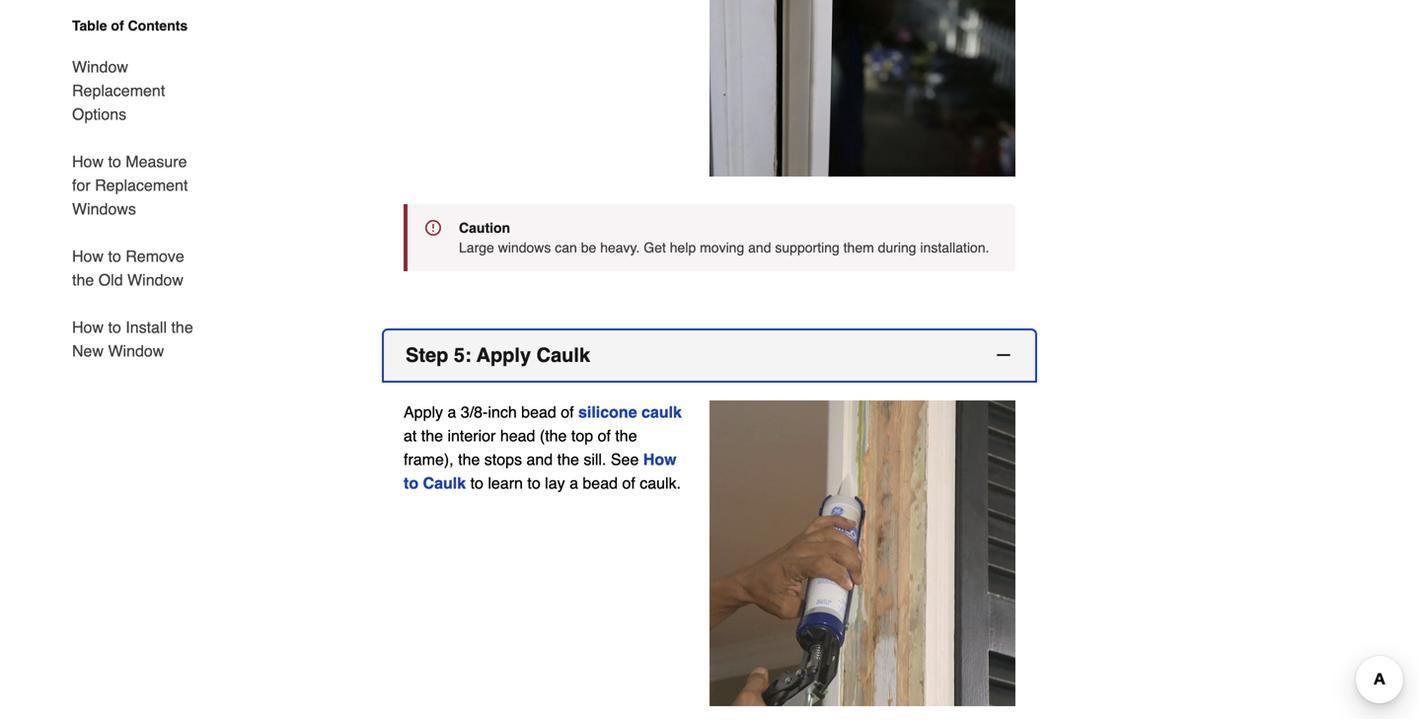 Task type: describe. For each thing, give the bounding box(es) containing it.
moving
[[700, 240, 744, 255]]

stops
[[484, 450, 522, 469]]

be
[[581, 240, 596, 255]]

error image
[[425, 220, 441, 236]]

bead inside apply a 3/8-inch bead of silicone caulk at the interior head (the top of the frame), the stops and the sill. see
[[521, 403, 556, 421]]

caulk inside how to caulk
[[423, 474, 466, 492]]

1 vertical spatial bead
[[583, 474, 618, 492]]

them
[[844, 240, 874, 255]]

replacement inside how to measure for replacement windows
[[95, 176, 188, 194]]

for
[[72, 176, 90, 194]]

1 horizontal spatial a
[[570, 474, 578, 492]]

installation.
[[920, 240, 990, 255]]

windows
[[498, 240, 551, 255]]

how to remove the old window link
[[72, 233, 204, 304]]

of up (the
[[561, 403, 574, 421]]

head
[[500, 427, 535, 445]]

caution
[[459, 220, 510, 236]]

step 5: apply caulk button
[[384, 331, 1035, 381]]

top
[[571, 427, 593, 445]]

windows
[[72, 200, 136, 218]]

step
[[406, 344, 448, 367]]

to left learn
[[470, 474, 484, 492]]

table
[[72, 18, 107, 34]]

window for remove
[[127, 271, 184, 289]]

how for new
[[72, 318, 104, 337]]

to learn to lay a bead of caulk.
[[466, 474, 681, 492]]

of down see on the bottom left of page
[[622, 474, 635, 492]]

caulk inside button
[[537, 344, 590, 367]]

how to measure for replacement windows link
[[72, 138, 204, 233]]

replacement inside window replacement options link
[[72, 81, 165, 100]]

of right top
[[598, 427, 611, 445]]

table of contents element
[[56, 16, 204, 363]]

a inside apply a 3/8-inch bead of silicone caulk at the interior head (the top of the frame), the stops and the sill. see
[[448, 403, 456, 421]]

the inside how to install the new window
[[171, 318, 193, 337]]

interior
[[448, 427, 496, 445]]

old
[[98, 271, 123, 289]]

during
[[878, 240, 917, 255]]

window inside window replacement options
[[72, 58, 128, 76]]

window replacement options link
[[72, 43, 204, 138]]

contents
[[128, 18, 188, 34]]

inch
[[488, 403, 517, 421]]

how to measure for replacement windows
[[72, 152, 188, 218]]

(the
[[540, 427, 567, 445]]

to left lay
[[527, 474, 541, 492]]

of right table
[[111, 18, 124, 34]]

apply a 3/8-inch bead of silicone caulk at the interior head (the top of the frame), the stops and the sill. see
[[404, 403, 682, 469]]



Task type: locate. For each thing, give the bounding box(es) containing it.
0 horizontal spatial apply
[[404, 403, 443, 421]]

to inside how to remove the old window
[[108, 247, 121, 266]]

how for old
[[72, 247, 104, 266]]

to down frame),
[[404, 474, 419, 492]]

and right moving
[[748, 240, 771, 255]]

to left the install
[[108, 318, 121, 337]]

a left 3/8-
[[448, 403, 456, 421]]

how to install the new window
[[72, 318, 193, 360]]

the left old
[[72, 271, 94, 289]]

caulk up "silicone"
[[537, 344, 590, 367]]

how up for
[[72, 152, 104, 171]]

the inside how to remove the old window
[[72, 271, 94, 289]]

and inside caution large windows can be heavy. get help moving and supporting them during installation.
[[748, 240, 771, 255]]

measure
[[126, 152, 187, 171]]

how to caulk link
[[404, 450, 677, 492]]

0 horizontal spatial a
[[448, 403, 456, 421]]

0 vertical spatial bead
[[521, 403, 556, 421]]

new
[[72, 342, 104, 360]]

large
[[459, 240, 494, 255]]

lay
[[545, 474, 565, 492]]

0 vertical spatial and
[[748, 240, 771, 255]]

a
[[448, 403, 456, 421], [570, 474, 578, 492]]

how for replacement
[[72, 152, 104, 171]]

apply
[[477, 344, 531, 367], [404, 403, 443, 421]]

how up "caulk."
[[643, 450, 677, 469]]

1 horizontal spatial bead
[[583, 474, 618, 492]]

a right lay
[[570, 474, 578, 492]]

install
[[126, 318, 167, 337]]

can
[[555, 240, 577, 255]]

bead
[[521, 403, 556, 421], [583, 474, 618, 492]]

how to install the new window link
[[72, 304, 204, 363]]

how to remove the old window
[[72, 247, 184, 289]]

of
[[111, 18, 124, 34], [561, 403, 574, 421], [598, 427, 611, 445], [622, 474, 635, 492]]

3/8-
[[461, 403, 488, 421]]

window for install
[[108, 342, 164, 360]]

to for install
[[108, 318, 121, 337]]

window
[[72, 58, 128, 76], [127, 271, 184, 289], [108, 342, 164, 360]]

1 vertical spatial and
[[527, 450, 553, 469]]

learn
[[488, 474, 523, 492]]

1 vertical spatial replacement
[[95, 176, 188, 194]]

how up old
[[72, 247, 104, 266]]

1 vertical spatial apply
[[404, 403, 443, 421]]

to inside how to caulk
[[404, 474, 419, 492]]

the up see on the bottom left of page
[[615, 427, 637, 445]]

how inside how to measure for replacement windows
[[72, 152, 104, 171]]

to inside how to install the new window
[[108, 318, 121, 337]]

dry-fitting the new window. image
[[710, 0, 1016, 177]]

apply inside apply a 3/8-inch bead of silicone caulk at the interior head (the top of the frame), the stops and the sill. see
[[404, 403, 443, 421]]

caulk
[[642, 403, 682, 421]]

to left measure
[[108, 152, 121, 171]]

remove
[[126, 247, 184, 266]]

apply inside step 5: apply caulk button
[[477, 344, 531, 367]]

how inside how to install the new window
[[72, 318, 104, 337]]

to
[[108, 152, 121, 171], [108, 247, 121, 266], [108, 318, 121, 337], [404, 474, 419, 492], [470, 474, 484, 492], [527, 474, 541, 492]]

0 vertical spatial window
[[72, 58, 128, 76]]

apply right 5:
[[477, 344, 531, 367]]

window down the install
[[108, 342, 164, 360]]

the up to learn to lay a bead of caulk.
[[557, 450, 579, 469]]

the right at
[[421, 427, 443, 445]]

caution large windows can be heavy. get help moving and supporting them during installation.
[[459, 220, 990, 255]]

the
[[72, 271, 94, 289], [171, 318, 193, 337], [421, 427, 443, 445], [615, 427, 637, 445], [458, 450, 480, 469], [557, 450, 579, 469]]

how inside how to remove the old window
[[72, 247, 104, 266]]

frame),
[[404, 450, 454, 469]]

1 horizontal spatial and
[[748, 240, 771, 255]]

1 vertical spatial window
[[127, 271, 184, 289]]

how inside how to caulk
[[643, 450, 677, 469]]

0 vertical spatial a
[[448, 403, 456, 421]]

heavy.
[[600, 240, 640, 255]]

silicone caulk link
[[578, 403, 682, 421]]

get
[[644, 240, 666, 255]]

window down table
[[72, 58, 128, 76]]

at
[[404, 427, 417, 445]]

window inside how to remove the old window
[[127, 271, 184, 289]]

0 vertical spatial replacement
[[72, 81, 165, 100]]

window inside how to install the new window
[[108, 342, 164, 360]]

replacement up options
[[72, 81, 165, 100]]

bead down sill.
[[583, 474, 618, 492]]

the right the install
[[171, 318, 193, 337]]

minus image
[[994, 345, 1014, 365]]

supporting
[[775, 240, 840, 255]]

to inside how to measure for replacement windows
[[108, 152, 121, 171]]

to for remove
[[108, 247, 121, 266]]

and inside apply a 3/8-inch bead of silicone caulk at the interior head (the top of the frame), the stops and the sill. see
[[527, 450, 553, 469]]

table of contents
[[72, 18, 188, 34]]

options
[[72, 105, 126, 123]]

2 vertical spatial window
[[108, 342, 164, 360]]

replacement
[[72, 81, 165, 100], [95, 176, 188, 194]]

a person laying caulk for a replacement window. image
[[710, 401, 1016, 707]]

0 horizontal spatial caulk
[[423, 474, 466, 492]]

sill.
[[584, 450, 606, 469]]

0 vertical spatial caulk
[[537, 344, 590, 367]]

0 horizontal spatial and
[[527, 450, 553, 469]]

5:
[[454, 344, 471, 367]]

window down remove on the top left of the page
[[127, 271, 184, 289]]

replacement down measure
[[95, 176, 188, 194]]

1 vertical spatial caulk
[[423, 474, 466, 492]]

and
[[748, 240, 771, 255], [527, 450, 553, 469]]

the down interior
[[458, 450, 480, 469]]

caulk.
[[640, 474, 681, 492]]

help
[[670, 240, 696, 255]]

apply up at
[[404, 403, 443, 421]]

window replacement options
[[72, 58, 165, 123]]

how up new
[[72, 318, 104, 337]]

and down (the
[[527, 450, 553, 469]]

to up old
[[108, 247, 121, 266]]

1 vertical spatial a
[[570, 474, 578, 492]]

how
[[72, 152, 104, 171], [72, 247, 104, 266], [72, 318, 104, 337], [643, 450, 677, 469]]

1 horizontal spatial caulk
[[537, 344, 590, 367]]

1 horizontal spatial apply
[[477, 344, 531, 367]]

0 vertical spatial apply
[[477, 344, 531, 367]]

to for caulk
[[404, 474, 419, 492]]

bead up (the
[[521, 403, 556, 421]]

silicone
[[578, 403, 637, 421]]

to for measure
[[108, 152, 121, 171]]

caulk down frame),
[[423, 474, 466, 492]]

0 horizontal spatial bead
[[521, 403, 556, 421]]

see
[[611, 450, 639, 469]]

how to caulk
[[404, 450, 677, 492]]

caulk
[[537, 344, 590, 367], [423, 474, 466, 492]]

step 5: apply caulk
[[406, 344, 590, 367]]



Task type: vqa. For each thing, say whether or not it's contained in the screenshot.
bead to the bottom
yes



